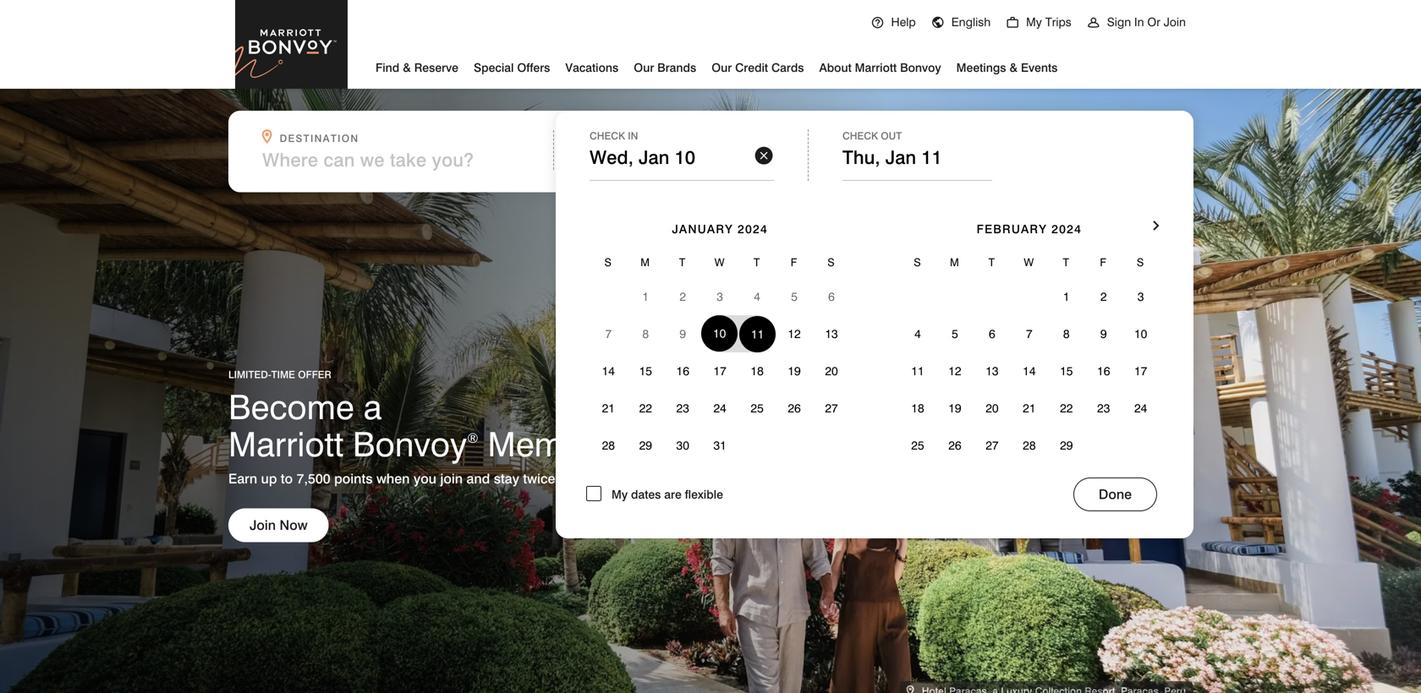 Task type: vqa. For each thing, say whether or not it's contained in the screenshot.
the rightmost F
yes



Task type: locate. For each thing, give the bounding box(es) containing it.
2 2 from the left
[[1100, 290, 1107, 304]]

& right find on the left top of page
[[403, 60, 411, 75]]

1 14 from the left
[[602, 364, 615, 379]]

1 left night on the left top
[[612, 132, 619, 145]]

1 horizontal spatial 23
[[1097, 401, 1110, 416]]

trips
[[1045, 15, 1071, 29]]

2 w from the left
[[1024, 256, 1035, 269]]

0 vertical spatial 18
[[751, 364, 764, 379]]

round image inside the english button
[[931, 16, 945, 30]]

12
[[788, 327, 801, 341], [948, 364, 961, 379]]

4 inside cell
[[754, 290, 760, 304]]

0 horizontal spatial bonvoy
[[353, 424, 467, 465]]

round image left english in the right top of the page
[[931, 16, 945, 30]]

my left trips
[[1026, 15, 1042, 29]]

0 horizontal spatial 24
[[713, 401, 726, 416]]

1 horizontal spatial 9
[[1100, 327, 1107, 341]]

w down january 2024
[[714, 256, 725, 269]]

0 horizontal spatial 21
[[602, 401, 615, 416]]

1 horizontal spatial 26
[[948, 439, 961, 453]]

bonvoy up 'you'
[[353, 424, 467, 465]]

4
[[754, 290, 760, 304], [914, 327, 921, 341]]

wed jan 03 2024 cell
[[701, 278, 739, 315]]

14
[[602, 364, 615, 379], [1023, 364, 1036, 379]]

join right or
[[1164, 15, 1186, 29]]

check for wed, jan 10
[[590, 130, 625, 142]]

0 vertical spatial 4
[[754, 290, 760, 304]]

1 horizontal spatial my
[[1026, 15, 1042, 29]]

reserve
[[414, 60, 458, 75]]

1 horizontal spatial 2
[[1100, 290, 1107, 304]]

mon jan 01 2024 cell
[[627, 278, 664, 315]]

0 horizontal spatial w
[[714, 256, 725, 269]]

my inside button
[[1026, 15, 1042, 29]]

bonvoy inside limited-time offer become a marriott bonvoy ® member earn up to 7,500 points when you join and stay twice.
[[353, 424, 467, 465]]

row
[[590, 246, 850, 278], [899, 246, 1159, 278], [590, 278, 850, 315], [899, 278, 1159, 315], [590, 315, 850, 353], [899, 315, 1159, 353], [590, 353, 850, 390], [899, 353, 1159, 390], [590, 390, 850, 427], [899, 390, 1159, 427], [590, 427, 850, 464], [899, 427, 1159, 464]]

27
[[825, 401, 838, 416], [986, 439, 999, 453]]

6
[[828, 290, 835, 304], [989, 327, 995, 341]]

english
[[951, 15, 991, 29]]

1 horizontal spatial 20
[[986, 401, 999, 416]]

special offers button
[[474, 54, 550, 79]]

0 vertical spatial 20
[[825, 364, 838, 379]]

0 horizontal spatial 13
[[825, 327, 838, 341]]

1 horizontal spatial join
[[1164, 15, 1186, 29]]

1 horizontal spatial our
[[712, 60, 732, 75]]

1 vertical spatial bonvoy
[[353, 424, 467, 465]]

0 vertical spatial in
[[1134, 15, 1144, 29]]

& left "events"
[[1009, 60, 1018, 75]]

round image inside my trips button
[[1006, 16, 1019, 30]]

1 m from the left
[[641, 256, 651, 269]]

location image
[[907, 686, 919, 694]]

grid containing january 2024
[[590, 198, 850, 464]]

jan inside check in wed, jan 10
[[639, 146, 669, 168]]

2
[[680, 290, 686, 304], [1100, 290, 1107, 304]]

round image inside sign in or join dropdown button
[[1087, 16, 1100, 30]]

round image for sign in or join
[[1087, 16, 1100, 30]]

in down our brands
[[628, 130, 638, 142]]

1 horizontal spatial 6
[[989, 327, 995, 341]]

marriott right about
[[855, 60, 897, 75]]

1 9 from the left
[[680, 327, 686, 341]]

bonvoy
[[900, 60, 941, 75], [353, 424, 467, 465]]

t down "february"
[[988, 256, 996, 269]]

in inside dropdown button
[[1134, 15, 1144, 29]]

1 vertical spatial 4
[[914, 327, 921, 341]]

check out thu, jan 11
[[842, 130, 942, 168]]

row containing 10
[[590, 315, 850, 353]]

16
[[676, 364, 689, 379], [1097, 364, 1110, 379]]

marriott inside dropdown button
[[855, 60, 897, 75]]

meetings
[[956, 60, 1006, 75]]

in inside check in wed, jan 10
[[628, 130, 638, 142]]

0 horizontal spatial 25
[[751, 401, 764, 416]]

1 t from the left
[[679, 256, 686, 269]]

our brands button
[[634, 54, 696, 79]]

grid
[[590, 198, 850, 464], [899, 198, 1159, 464]]

7,500
[[297, 471, 330, 487]]

row group for february
[[899, 278, 1159, 464]]

check inside check in wed, jan 10
[[590, 130, 625, 142]]

join left now
[[250, 517, 276, 534]]

& inside dropdown button
[[403, 60, 411, 75]]

1
[[612, 132, 619, 145], [642, 290, 649, 304], [1063, 290, 1070, 304]]

0 horizontal spatial 19
[[788, 364, 801, 379]]

2024 for january 2024
[[738, 222, 768, 236]]

1 horizontal spatial 1
[[642, 290, 649, 304]]

1 left tue jan 02 2024 cell
[[642, 290, 649, 304]]

0 horizontal spatial 3
[[717, 290, 723, 304]]

my left dates
[[612, 488, 628, 502]]

0 horizontal spatial 26
[[788, 401, 801, 416]]

0 vertical spatial marriott
[[855, 60, 897, 75]]

21
[[602, 401, 615, 416], [1023, 401, 1036, 416]]

bonvoy down help
[[900, 60, 941, 75]]

about marriott bonvoy
[[819, 60, 941, 75]]

round image left my trips
[[1006, 16, 1019, 30]]

1 vertical spatial 20
[[986, 401, 999, 416]]

our inside our brands dropdown button
[[634, 60, 654, 75]]

1 horizontal spatial 15
[[1060, 364, 1073, 379]]

13
[[825, 327, 838, 341], [986, 364, 999, 379]]

1 horizontal spatial 5
[[952, 327, 958, 341]]

2 8 from the left
[[1063, 327, 1070, 341]]

1 round image from the left
[[871, 16, 884, 30]]

1 28 from the left
[[602, 439, 615, 453]]

m
[[641, 256, 651, 269], [950, 256, 960, 269]]

0 horizontal spatial 17
[[713, 364, 726, 379]]

1 inside 1 night wed, jan 10 - thu, jan 11
[[612, 132, 619, 145]]

0 vertical spatial 5
[[791, 290, 798, 304]]

round image
[[871, 16, 884, 30], [1006, 16, 1019, 30]]

my
[[1026, 15, 1042, 29], [612, 488, 628, 502]]

my dates are flexible
[[612, 488, 723, 502]]

1 horizontal spatial bonvoy
[[900, 60, 941, 75]]

2 row group from the left
[[899, 278, 1159, 464]]

0 vertical spatial join
[[1164, 15, 1186, 29]]

in for or
[[1134, 15, 1144, 29]]

1 horizontal spatial 3
[[1138, 290, 1144, 304]]

8
[[642, 327, 649, 341], [1063, 327, 1070, 341]]

wed, for wed, jan 10
[[590, 146, 633, 168]]

1 vertical spatial 5
[[952, 327, 958, 341]]

2 t from the left
[[753, 256, 761, 269]]

t down february 2024
[[1063, 256, 1070, 269]]

join now
[[250, 517, 308, 534]]

2 round image from the left
[[1006, 16, 1019, 30]]

2 m from the left
[[950, 256, 960, 269]]

22
[[639, 401, 652, 416], [1060, 401, 1073, 416]]

4 s from the left
[[1137, 256, 1145, 269]]

round image left help
[[871, 16, 884, 30]]

1 our from the left
[[634, 60, 654, 75]]

wed, inside 1 night wed, jan 10 - thu, jan 11
[[590, 149, 634, 171]]

round image inside help link
[[871, 16, 884, 30]]

®
[[467, 430, 478, 447]]

3 s from the left
[[914, 256, 922, 269]]

0 vertical spatial bonvoy
[[900, 60, 941, 75]]

24
[[713, 401, 726, 416], [1134, 401, 1147, 416]]

events
[[1021, 60, 1058, 75]]

t up tue jan 02 2024 cell
[[679, 256, 686, 269]]

0 horizontal spatial 14
[[602, 364, 615, 379]]

1 horizontal spatial w
[[1024, 256, 1035, 269]]

1 3 from the left
[[717, 290, 723, 304]]

0 horizontal spatial round image
[[931, 16, 945, 30]]

check inside the 'check out thu, jan 11'
[[842, 130, 878, 142]]

jan
[[639, 146, 669, 168], [885, 146, 916, 168], [639, 149, 670, 171], [755, 149, 786, 171]]

0 vertical spatial 25
[[751, 401, 764, 416]]

1 vertical spatial 19
[[948, 401, 961, 416]]

marriott inside limited-time offer become a marriott bonvoy ® member earn up to 7,500 points when you join and stay twice.
[[228, 424, 343, 465]]

our inside our credit cards link
[[712, 60, 732, 75]]

2024 right "february"
[[1051, 222, 1082, 236]]

None search field
[[228, 111, 1193, 539]]

round image
[[931, 16, 945, 30], [1087, 16, 1100, 30]]

sat jan 06 2024 cell
[[813, 278, 850, 315]]

english button
[[923, 0, 998, 44]]

6 inside cell
[[828, 290, 835, 304]]

& inside dropdown button
[[1009, 60, 1018, 75]]

sign in or join button
[[1079, 0, 1193, 44]]

tue jan 09 2024 cell
[[664, 315, 701, 353]]

20
[[825, 364, 838, 379], [986, 401, 999, 416]]

1 vertical spatial join
[[250, 517, 276, 534]]

2 7 from the left
[[1026, 327, 1032, 341]]

25
[[751, 401, 764, 416], [911, 439, 924, 453]]

row group
[[590, 278, 850, 464], [899, 278, 1159, 464]]

0 horizontal spatial 18
[[751, 364, 764, 379]]

vacations button
[[565, 54, 619, 79]]

1 horizontal spatial round image
[[1087, 16, 1100, 30]]

2024
[[738, 222, 768, 236], [1051, 222, 1082, 236]]

0 horizontal spatial thu,
[[712, 149, 750, 171]]

0 horizontal spatial 1
[[612, 132, 619, 145]]

30
[[676, 439, 689, 453]]

1 horizontal spatial 12
[[948, 364, 961, 379]]

round image left sign at right
[[1087, 16, 1100, 30]]

1 2024 from the left
[[738, 222, 768, 236]]

s
[[604, 256, 612, 269], [827, 256, 835, 269], [914, 256, 922, 269], [1137, 256, 1145, 269]]

2 our from the left
[[712, 60, 732, 75]]

thu, inside 1 night wed, jan 10 - thu, jan 11
[[712, 149, 750, 171]]

1 vertical spatial my
[[612, 488, 628, 502]]

1 horizontal spatial in
[[1134, 15, 1144, 29]]

0 horizontal spatial 5
[[791, 290, 798, 304]]

2 16 from the left
[[1097, 364, 1110, 379]]

23
[[676, 401, 689, 416], [1097, 401, 1110, 416]]

1 horizontal spatial &
[[1009, 60, 1018, 75]]

row containing 21
[[590, 390, 850, 427]]

0 horizontal spatial 20
[[825, 364, 838, 379]]

1 horizontal spatial grid
[[899, 198, 1159, 464]]

february
[[977, 222, 1047, 236]]

january 2024
[[672, 222, 768, 236]]

0 vertical spatial 27
[[825, 401, 838, 416]]

our
[[634, 60, 654, 75], [712, 60, 732, 75]]

0 horizontal spatial 23
[[676, 401, 689, 416]]

1 w from the left
[[714, 256, 725, 269]]

join
[[1164, 15, 1186, 29], [250, 517, 276, 534]]

0 horizontal spatial round image
[[871, 16, 884, 30]]

10
[[675, 146, 695, 168], [675, 149, 696, 171], [713, 326, 726, 341], [1134, 327, 1147, 341]]

2 9 from the left
[[1100, 327, 1107, 341]]

w
[[714, 256, 725, 269], [1024, 256, 1035, 269]]

1 horizontal spatial 16
[[1097, 364, 1110, 379]]

our left credit
[[712, 60, 732, 75]]

1 horizontal spatial row group
[[899, 278, 1159, 464]]

offers
[[517, 60, 550, 75]]

2 inside cell
[[680, 290, 686, 304]]

1 horizontal spatial 19
[[948, 401, 961, 416]]

0 vertical spatial 6
[[828, 290, 835, 304]]

t up thu jan 04 2024 cell
[[753, 256, 761, 269]]

1 vertical spatial in
[[628, 130, 638, 142]]

2 & from the left
[[1009, 60, 1018, 75]]

0 horizontal spatial check
[[590, 130, 625, 142]]

&
[[403, 60, 411, 75], [1009, 60, 1018, 75]]

marriott up to
[[228, 424, 343, 465]]

2024 right january
[[738, 222, 768, 236]]

stay
[[494, 471, 519, 487]]

our for our brands
[[634, 60, 654, 75]]

1 horizontal spatial f
[[1100, 256, 1107, 269]]

1 & from the left
[[403, 60, 411, 75]]

1 16 from the left
[[676, 364, 689, 379]]

11
[[921, 146, 942, 168], [791, 149, 812, 171], [751, 327, 764, 342], [911, 364, 924, 379]]

1 2 from the left
[[680, 290, 686, 304]]

1 horizontal spatial 22
[[1060, 401, 1073, 416]]

round image for my trips
[[1006, 16, 1019, 30]]

marriott
[[855, 60, 897, 75], [228, 424, 343, 465]]

our left brands
[[634, 60, 654, 75]]

join
[[440, 471, 463, 487]]

1 vertical spatial 6
[[989, 327, 995, 341]]

1 row group from the left
[[590, 278, 850, 464]]

0 horizontal spatial 29
[[639, 439, 652, 453]]

1 horizontal spatial check
[[842, 130, 878, 142]]

0 horizontal spatial 22
[[639, 401, 652, 416]]

check down the vacations
[[590, 130, 625, 142]]

1 check from the left
[[590, 130, 625, 142]]

0 horizontal spatial m
[[641, 256, 651, 269]]

1 horizontal spatial 2024
[[1051, 222, 1082, 236]]

vacations
[[565, 60, 619, 75]]

about
[[819, 60, 852, 75]]

1 down february 2024
[[1063, 290, 1070, 304]]

0 horizontal spatial 7
[[605, 327, 612, 341]]

2 f from the left
[[1100, 256, 1107, 269]]

w for january
[[714, 256, 725, 269]]

1 f from the left
[[791, 256, 798, 269]]

1 horizontal spatial thu,
[[842, 146, 880, 168]]

2 2024 from the left
[[1051, 222, 1082, 236]]

0 vertical spatial 26
[[788, 401, 801, 416]]

0 horizontal spatial 28
[[602, 439, 615, 453]]

special offers
[[474, 60, 550, 75]]

0 horizontal spatial row group
[[590, 278, 850, 464]]

1 horizontal spatial 4
[[914, 327, 921, 341]]

w for february
[[1024, 256, 1035, 269]]

0 vertical spatial 12
[[788, 327, 801, 341]]

1 horizontal spatial 14
[[1023, 364, 1036, 379]]

26
[[788, 401, 801, 416], [948, 439, 961, 453]]

0 horizontal spatial 2024
[[738, 222, 768, 236]]

row containing 14
[[590, 353, 850, 390]]

w down february 2024
[[1024, 256, 1035, 269]]

row containing 4
[[899, 315, 1159, 353]]

0 horizontal spatial 8
[[642, 327, 649, 341]]

1 round image from the left
[[931, 16, 945, 30]]

my for my dates are flexible
[[612, 488, 628, 502]]

in
[[1134, 15, 1144, 29], [628, 130, 638, 142]]

31
[[713, 439, 726, 453]]

1 8 from the left
[[642, 327, 649, 341]]

1 grid from the left
[[590, 198, 850, 464]]

0 horizontal spatial f
[[791, 256, 798, 269]]

0 horizontal spatial 15
[[639, 364, 652, 379]]

jan inside the 'check out thu, jan 11'
[[885, 146, 916, 168]]

1 horizontal spatial 29
[[1060, 439, 1073, 453]]

now
[[280, 517, 308, 534]]

about marriott bonvoy button
[[819, 54, 941, 79]]

row containing 18
[[899, 390, 1159, 427]]

grid containing february 2024
[[899, 198, 1159, 464]]

1 vertical spatial 25
[[911, 439, 924, 453]]

Destination text field
[[262, 149, 521, 171]]

meetings & events
[[956, 60, 1058, 75]]

1 horizontal spatial 21
[[1023, 401, 1036, 416]]

0 vertical spatial my
[[1026, 15, 1042, 29]]

0 horizontal spatial in
[[628, 130, 638, 142]]

2024 for february 2024
[[1051, 222, 1082, 236]]

1 vertical spatial marriott
[[228, 424, 343, 465]]

0 horizontal spatial 4
[[754, 290, 760, 304]]

0 horizontal spatial our
[[634, 60, 654, 75]]

round image for english
[[931, 16, 945, 30]]

1 23 from the left
[[676, 401, 689, 416]]

0 horizontal spatial 16
[[676, 364, 689, 379]]

2 grid from the left
[[899, 198, 1159, 464]]

t
[[679, 256, 686, 269], [753, 256, 761, 269], [988, 256, 996, 269], [1063, 256, 1070, 269]]

wed, inside check in wed, jan 10
[[590, 146, 633, 168]]

1 7 from the left
[[605, 327, 612, 341]]

1 horizontal spatial 27
[[986, 439, 999, 453]]

19
[[788, 364, 801, 379], [948, 401, 961, 416]]

row containing 28
[[590, 427, 850, 464]]

1 15 from the left
[[639, 364, 652, 379]]

7
[[605, 327, 612, 341], [1026, 327, 1032, 341]]

5
[[791, 290, 798, 304], [952, 327, 958, 341]]

check left out
[[842, 130, 878, 142]]

in left or
[[1134, 15, 1144, 29]]

1 horizontal spatial 28
[[1023, 439, 1036, 453]]

28
[[602, 439, 615, 453], [1023, 439, 1036, 453]]

2 check from the left
[[842, 130, 878, 142]]

2 round image from the left
[[1087, 16, 1100, 30]]

1 horizontal spatial m
[[950, 256, 960, 269]]

tue jan 02 2024 cell
[[664, 278, 701, 315]]

m for february 2024
[[950, 256, 960, 269]]

thu,
[[842, 146, 880, 168], [712, 149, 750, 171]]

brands
[[657, 60, 696, 75]]

join inside dropdown button
[[1164, 15, 1186, 29]]

0 horizontal spatial 2
[[680, 290, 686, 304]]



Task type: describe. For each thing, give the bounding box(es) containing it.
2 17 from the left
[[1134, 364, 1147, 379]]

destination field
[[262, 149, 543, 171]]

2 14 from the left
[[1023, 364, 1036, 379]]

up
[[261, 471, 277, 487]]

row group for january
[[590, 278, 850, 464]]

10 inside check in wed, jan 10
[[675, 146, 695, 168]]

done
[[1099, 486, 1132, 503]]

1 22 from the left
[[639, 401, 652, 416]]

bonvoy inside dropdown button
[[900, 60, 941, 75]]

thu jan 04 2024 cell
[[739, 278, 776, 315]]

meetings & events button
[[956, 54, 1058, 79]]

1 24 from the left
[[713, 401, 726, 416]]

wed, for wed, jan 10 - thu, jan 11
[[590, 149, 634, 171]]

f for january 2024
[[791, 256, 798, 269]]

10 inside 1 night wed, jan 10 - thu, jan 11
[[675, 149, 696, 171]]

jan for wed, jan 10 - thu, jan 11
[[639, 149, 670, 171]]

my for my trips
[[1026, 15, 1042, 29]]

2 horizontal spatial 1
[[1063, 290, 1070, 304]]

2 21 from the left
[[1023, 401, 1036, 416]]

1 horizontal spatial 13
[[986, 364, 999, 379]]

out
[[881, 130, 902, 142]]

a
[[363, 387, 382, 428]]

7 inside cell
[[605, 327, 612, 341]]

2 3 from the left
[[1138, 290, 1144, 304]]

jan for wed, jan 10
[[639, 146, 669, 168]]

2 24 from the left
[[1134, 401, 1147, 416]]

in for wed,
[[628, 130, 638, 142]]

night
[[622, 132, 659, 145]]

my trips
[[1026, 15, 1071, 29]]

1 vertical spatial 12
[[948, 364, 961, 379]]

limited-time offer become a marriott bonvoy ® member earn up to 7,500 points when you join and stay twice.
[[228, 369, 613, 487]]

to
[[281, 471, 293, 487]]

time
[[271, 369, 295, 381]]

our for our credit cards
[[712, 60, 732, 75]]

our brands
[[634, 60, 696, 75]]

fri jan 05 2024 cell
[[776, 278, 813, 315]]

dates
[[631, 488, 661, 502]]

find & reserve button
[[376, 54, 458, 79]]

1 s from the left
[[604, 256, 612, 269]]

flexible
[[685, 488, 723, 502]]

11 inside the 'check out thu, jan 11'
[[921, 146, 942, 168]]

member
[[488, 424, 613, 465]]

become
[[228, 387, 354, 428]]

0 horizontal spatial join
[[250, 517, 276, 534]]

join now link
[[228, 509, 329, 543]]

2 s from the left
[[827, 256, 835, 269]]

5 inside cell
[[791, 290, 798, 304]]

& for find
[[403, 60, 411, 75]]

4 t from the left
[[1063, 256, 1070, 269]]

jan for thu, jan 11
[[885, 146, 916, 168]]

check for thu, jan 11
[[842, 130, 878, 142]]

find
[[376, 60, 399, 75]]

1 horizontal spatial 25
[[911, 439, 924, 453]]

thu, inside the 'check out thu, jan 11'
[[842, 146, 880, 168]]

3 inside cell
[[717, 290, 723, 304]]

you
[[414, 471, 436, 487]]

1 night wed, jan 10 - thu, jan 11
[[590, 132, 812, 171]]

2 28 from the left
[[1023, 439, 1036, 453]]

our credit cards link
[[712, 54, 804, 79]]

& for meetings
[[1009, 60, 1018, 75]]

1 inside cell
[[642, 290, 649, 304]]

1 vertical spatial 26
[[948, 439, 961, 453]]

limited-
[[228, 369, 271, 381]]

9 inside tue jan 09 2024 cell
[[680, 327, 686, 341]]

row containing 11
[[899, 353, 1159, 390]]

february 2024
[[977, 222, 1082, 236]]

1 vertical spatial 27
[[986, 439, 999, 453]]

sign in or join
[[1107, 15, 1186, 29]]

help
[[891, 15, 916, 29]]

f for february 2024
[[1100, 256, 1107, 269]]

1 29 from the left
[[639, 439, 652, 453]]

8 inside cell
[[642, 327, 649, 341]]

1 21 from the left
[[602, 401, 615, 416]]

and
[[466, 471, 490, 487]]

mon jan 08 2024 cell
[[627, 315, 664, 353]]

2 29 from the left
[[1060, 439, 1073, 453]]

or
[[1147, 15, 1160, 29]]

2 23 from the left
[[1097, 401, 1110, 416]]

1 17 from the left
[[713, 364, 726, 379]]

2 15 from the left
[[1060, 364, 1073, 379]]

3 t from the left
[[988, 256, 996, 269]]

5 inside row
[[952, 327, 958, 341]]

0 vertical spatial 19
[[788, 364, 801, 379]]

sun jan 07 2024 cell
[[590, 315, 627, 353]]

offer
[[298, 369, 331, 381]]

1 horizontal spatial 18
[[911, 401, 924, 416]]

january
[[672, 222, 733, 236]]

11 inside 1 night wed, jan 10 - thu, jan 11
[[791, 149, 812, 171]]

destination
[[280, 132, 359, 145]]

find & reserve
[[376, 60, 458, 75]]

round image for help
[[871, 16, 884, 30]]

0 horizontal spatial 12
[[788, 327, 801, 341]]

my trips button
[[998, 0, 1079, 44]]

m for january 2024
[[641, 256, 651, 269]]

are
[[664, 488, 682, 502]]

special
[[474, 60, 514, 75]]

twice.
[[523, 471, 559, 487]]

points
[[334, 471, 373, 487]]

2 22 from the left
[[1060, 401, 1073, 416]]

credit
[[735, 60, 768, 75]]

sign
[[1107, 15, 1131, 29]]

when
[[376, 471, 410, 487]]

cards
[[771, 60, 804, 75]]

none search field containing wed, jan 10
[[228, 111, 1193, 539]]

done button
[[1073, 478, 1157, 512]]

help link
[[863, 0, 923, 44]]

row containing 25
[[899, 427, 1159, 464]]

0 horizontal spatial 27
[[825, 401, 838, 416]]

earn
[[228, 471, 257, 487]]

-
[[701, 149, 707, 171]]

check in wed, jan 10
[[590, 130, 695, 168]]

our credit cards
[[712, 60, 804, 75]]



